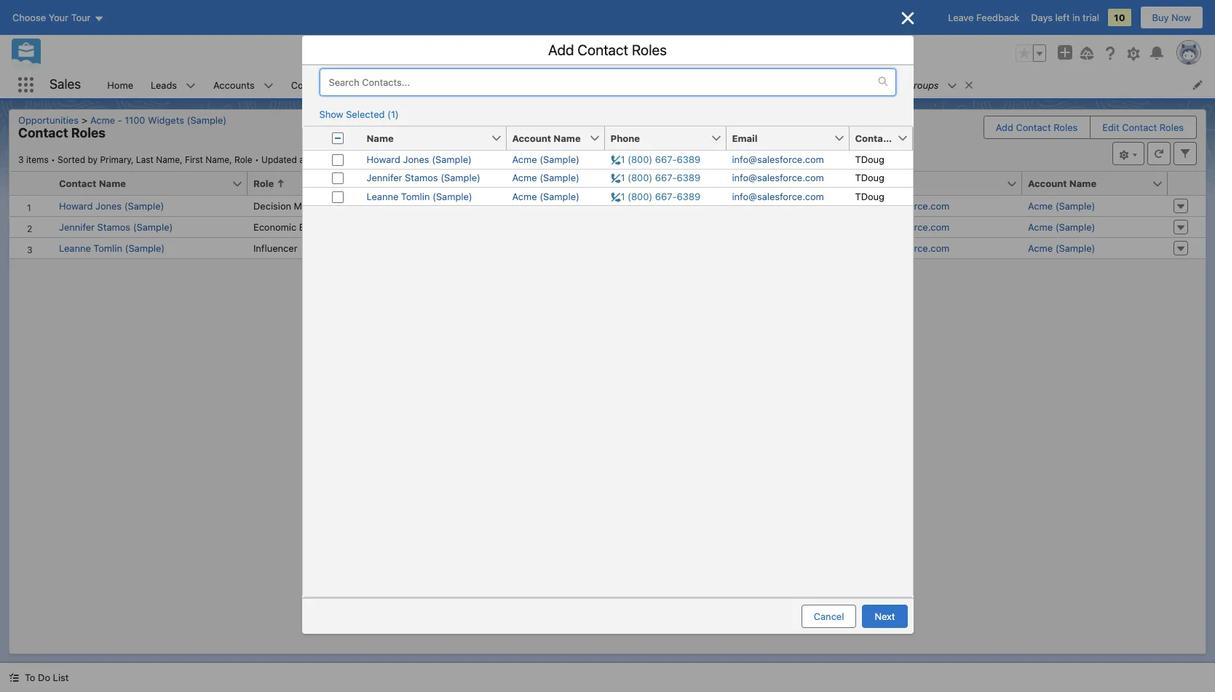 Task type: describe. For each thing, give the bounding box(es) containing it.
account inside contact roles grid
[[1028, 178, 1067, 189]]

contacts link
[[282, 71, 340, 98]]

to
[[25, 672, 35, 684]]

roles up search contacts... text field
[[632, 41, 667, 58]]

phone button for phone element to the top
[[605, 126, 710, 150]]

home
[[107, 79, 133, 91]]

now
[[1171, 12, 1191, 23]]

items
[[26, 154, 49, 165]]

jennifer stamos (sample) link for name
[[367, 172, 480, 184]]

3
[[18, 154, 24, 165]]

trial
[[1083, 12, 1099, 23]]

to do list button
[[0, 663, 77, 692]]

click to dial disabled image for howard jones (sample)
[[610, 154, 701, 165]]

0 vertical spatial buyer
[[403, 200, 429, 212]]

contacts
[[291, 79, 331, 91]]

account name element inside recently viewed grid
[[506, 126, 613, 150]]

name down add contact roles button
[[1069, 178, 1097, 189]]

leave feedback link
[[948, 12, 1019, 23]]

name up ago at the top left
[[367, 132, 394, 144]]

show selected ( 1 )
[[319, 109, 399, 120]]

role element
[[248, 172, 406, 196]]

cell inside recently viewed grid
[[303, 126, 361, 150]]

phone inside recently viewed grid
[[610, 132, 640, 144]]

role button
[[248, 172, 382, 195]]

-
[[118, 114, 122, 126]]

edit
[[1102, 122, 1120, 133]]

cancel button
[[801, 605, 857, 628]]

list view controls image
[[1112, 142, 1145, 165]]

name up primary
[[554, 132, 581, 144]]

contact inside grid
[[59, 178, 96, 189]]

leads list item
[[142, 71, 205, 98]]

jennifer for contact name
[[59, 221, 95, 233]]

howard jones (sample) for name
[[367, 153, 472, 165]]

edit contact roles
[[1102, 122, 1184, 133]]

roles up action image
[[1160, 122, 1184, 133]]

stamos for contact name
[[97, 221, 130, 233]]

action image
[[1168, 172, 1206, 195]]

accounts list item
[[205, 71, 282, 98]]

days left in trial
[[1031, 12, 1099, 23]]

click to dial disabled image for leanne tomlin (sample)
[[610, 191, 701, 202]]

howard for name
[[367, 153, 400, 165]]

3 items • sorted by primary, last name, first name, role • updated a few seconds ago
[[18, 154, 376, 165]]

opportunities inside 'list item'
[[367, 79, 428, 91]]

leanne for contact name
[[59, 242, 91, 254]]

jones for name
[[403, 153, 429, 165]]

title
[[403, 178, 424, 189]]

do
[[38, 672, 50, 684]]

0 horizontal spatial add contact roles
[[548, 41, 667, 58]]

1
[[391, 109, 395, 120]]

jennifer stamos (sample) for name
[[367, 172, 480, 183]]

ago
[[361, 154, 376, 165]]

1100
[[125, 114, 145, 126]]

0 horizontal spatial buyer
[[299, 221, 324, 233]]

text default image inside to do list button
[[9, 673, 19, 683]]

in
[[1072, 12, 1080, 23]]

tdoug for leanne tomlin (sample)
[[855, 190, 885, 202]]

contact roles
[[18, 125, 106, 141]]

Search Contacts... text field
[[320, 69, 878, 95]]

leanne for name
[[367, 190, 398, 202]]

0 horizontal spatial email button
[[726, 126, 833, 150]]

decision maker
[[253, 200, 321, 212]]

economic buyer
[[253, 221, 324, 233]]

jennifer for name
[[367, 172, 402, 183]]

primary element
[[572, 172, 692, 196]]

active
[[836, 79, 864, 91]]

active groups | groups list item
[[820, 71, 981, 98]]

feedback
[[976, 12, 1019, 23]]

acme - 1100 widgets (sample)
[[90, 114, 227, 126]]

jones for contact name
[[95, 200, 122, 212]]

buy now
[[1152, 12, 1191, 23]]

true image
[[578, 200, 590, 213]]

leads
[[151, 79, 177, 91]]

by
[[88, 154, 98, 165]]

leanne tomlin (sample) link for name
[[367, 190, 472, 202]]

cancel
[[814, 610, 844, 622]]

|
[[901, 79, 904, 91]]

)
[[395, 109, 399, 120]]

recently viewed grid
[[303, 126, 921, 206]]

title button
[[398, 172, 556, 195]]

account inside recently viewed grid
[[512, 132, 551, 144]]

home link
[[98, 71, 142, 98]]

name button
[[361, 126, 490, 150]]

contact name button
[[53, 172, 232, 195]]

leave
[[948, 12, 974, 23]]

account name button for account name element inside the recently viewed grid
[[506, 126, 589, 150]]

name element
[[361, 126, 515, 150]]

contact name element
[[53, 172, 256, 196]]

email for email button to the right
[[858, 178, 883, 189]]

seconds
[[324, 154, 358, 165]]

list
[[53, 672, 69, 684]]

show
[[319, 109, 343, 120]]

tomlin for contact name
[[93, 242, 122, 254]]

click to dial disabled image for jennifer stamos (sample)
[[610, 172, 701, 184]]

howard jones (sample) link for contact name
[[59, 200, 164, 212]]

false image for economic buyer
[[578, 221, 590, 234]]

leads link
[[142, 71, 186, 98]]

0 vertical spatial role
[[234, 154, 252, 165]]

jennifer stamos (sample) link for contact name
[[59, 221, 173, 233]]

(
[[387, 109, 391, 120]]

acme - 1100 widgets (sample) link
[[84, 114, 232, 126]]

0 vertical spatial phone element
[[605, 126, 735, 150]]

active groups | groups link
[[820, 71, 948, 98]]



Task type: vqa. For each thing, say whether or not it's contained in the screenshot.
Status inside list
no



Task type: locate. For each thing, give the bounding box(es) containing it.
widgets
[[148, 114, 184, 126]]

leanne inside contact roles grid
[[59, 242, 91, 254]]

1 horizontal spatial jennifer stamos (sample)
[[367, 172, 480, 183]]

1 horizontal spatial name,
[[206, 154, 232, 165]]

jennifer stamos (sample) down contact name
[[59, 221, 173, 233]]

0 horizontal spatial account name button
[[506, 126, 589, 150]]

0 horizontal spatial leanne
[[59, 242, 91, 254]]

leanne tomlin (sample) inside recently viewed grid
[[367, 190, 472, 202]]

text default image
[[878, 77, 888, 87], [9, 673, 19, 683]]

0 horizontal spatial tomlin
[[93, 242, 122, 254]]

0 horizontal spatial role
[[234, 154, 252, 165]]

1 false image from the top
[[578, 221, 590, 234]]

1 horizontal spatial opportunities link
[[358, 71, 436, 98]]

1 vertical spatial howard jones (sample) link
[[59, 200, 164, 212]]

0 vertical spatial jones
[[403, 153, 429, 165]]

0 horizontal spatial jennifer stamos (sample) link
[[59, 221, 173, 233]]

•
[[51, 154, 55, 165], [255, 154, 259, 165]]

1 horizontal spatial leanne tomlin (sample)
[[367, 190, 472, 202]]

jones inside recently viewed grid
[[403, 153, 429, 165]]

leanne tomlin (sample) down title
[[367, 190, 472, 202]]

leanne down ago at the top left
[[367, 190, 398, 202]]

stamos inside contact roles grid
[[97, 221, 130, 233]]

leanne inside recently viewed grid
[[367, 190, 398, 202]]

buyer
[[403, 200, 429, 212], [299, 221, 324, 233]]

10
[[1114, 12, 1125, 23]]

0 vertical spatial howard jones (sample)
[[367, 153, 472, 165]]

opportunities up )
[[367, 79, 428, 91]]

opportunities inside contact roles|contact roles|list view element
[[18, 114, 79, 126]]

1 horizontal spatial opportunities
[[367, 79, 428, 91]]

1 horizontal spatial account name button
[[1022, 172, 1152, 195]]

1 horizontal spatial howard jones (sample) link
[[367, 153, 472, 165]]

jennifer inside contact roles grid
[[59, 221, 95, 233]]

a
[[299, 154, 304, 165]]

1 vertical spatial opportunities
[[18, 114, 79, 126]]

search...
[[468, 47, 507, 59]]

tomlin down contact name
[[93, 242, 122, 254]]

0 vertical spatial leanne tomlin (sample) link
[[367, 190, 472, 202]]

0 vertical spatial add
[[548, 41, 574, 58]]

2 groups from the left
[[907, 79, 939, 91]]

1 horizontal spatial •
[[255, 154, 259, 165]]

jennifer stamos (sample) down "name" button
[[367, 172, 480, 183]]

0 horizontal spatial howard
[[59, 200, 93, 212]]

2 vertical spatial tdoug
[[855, 190, 885, 202]]

1 horizontal spatial tomlin
[[401, 190, 430, 202]]

stamos down contact name
[[97, 221, 130, 233]]

next button
[[862, 605, 908, 628]]

1 vertical spatial account name button
[[1022, 172, 1152, 195]]

howard jones (sample) link down contact name
[[59, 200, 164, 212]]

tomlin
[[401, 190, 430, 202], [93, 242, 122, 254]]

0 horizontal spatial howard jones (sample)
[[59, 200, 164, 212]]

howard jones (sample) inside contact roles grid
[[59, 200, 164, 212]]

0 vertical spatial jennifer stamos (sample)
[[367, 172, 480, 183]]

jennifer
[[367, 172, 402, 183], [59, 221, 95, 233]]

1 vertical spatial opportunities link
[[18, 114, 84, 126]]

jennifer stamos (sample) link inside recently viewed grid
[[367, 172, 480, 184]]

howard inside contact roles grid
[[59, 200, 93, 212]]

0 horizontal spatial jennifer
[[59, 221, 95, 233]]

leanne tomlin (sample) for name
[[367, 190, 472, 202]]

1 vertical spatial howard jones (sample)
[[59, 200, 164, 212]]

account name button down list view controls icon
[[1022, 172, 1152, 195]]

leanne tomlin (sample) down contact name
[[59, 242, 165, 254]]

account name element inside contact roles grid
[[1022, 172, 1177, 196]]

opportunities link up )
[[358, 71, 436, 98]]

email inside recently viewed grid
[[732, 132, 758, 144]]

0 vertical spatial email element
[[726, 126, 858, 150]]

title element
[[398, 172, 581, 196]]

account name element
[[506, 126, 613, 150], [1022, 172, 1177, 196]]

howard jones (sample) link inside contact roles grid
[[59, 200, 164, 212]]

phone
[[610, 132, 640, 144], [689, 178, 718, 189]]

2 name, from the left
[[206, 154, 232, 165]]

email button
[[726, 126, 833, 150], [852, 172, 1006, 195]]

0 horizontal spatial phone
[[610, 132, 640, 144]]

0 horizontal spatial opportunities
[[18, 114, 79, 126]]

buy
[[1152, 12, 1169, 23]]

leanne tomlin (sample) link for contact name
[[59, 242, 165, 254]]

0 horizontal spatial leanne tomlin (sample) link
[[59, 242, 165, 254]]

1 vertical spatial stamos
[[97, 221, 130, 233]]

0 vertical spatial jennifer stamos (sample) link
[[367, 172, 480, 184]]

1 vertical spatial leanne tomlin (sample) link
[[59, 242, 165, 254]]

click to dial disabled image inside contact roles grid
[[689, 200, 779, 212]]

text default image left | at the right of page
[[878, 77, 888, 87]]

1 vertical spatial account
[[1028, 178, 1067, 189]]

0 vertical spatial howard jones (sample) link
[[367, 153, 472, 165]]

jennifer stamos (sample) inside contact roles grid
[[59, 221, 173, 233]]

1 vertical spatial tomlin
[[93, 242, 122, 254]]

accounts
[[213, 79, 255, 91]]

leanne down contact name
[[59, 242, 91, 254]]

1 name, from the left
[[156, 154, 182, 165]]

contact roles status
[[18, 154, 261, 165]]

jennifer stamos (sample) link inside contact roles grid
[[59, 221, 173, 233]]

name down primary,
[[99, 178, 126, 189]]

email for leftmost email button
[[732, 132, 758, 144]]

0 vertical spatial howard
[[367, 153, 400, 165]]

1 horizontal spatial phone
[[689, 178, 718, 189]]

accounts link
[[205, 71, 263, 98]]

0 vertical spatial phone button
[[605, 126, 710, 150]]

jennifer stamos (sample)
[[367, 172, 480, 183], [59, 221, 173, 233]]

jennifer stamos (sample) link down contact name
[[59, 221, 173, 233]]

1 vertical spatial account name element
[[1022, 172, 1177, 196]]

add
[[548, 41, 574, 58], [996, 122, 1013, 133]]

to do list
[[25, 672, 69, 684]]

jennifer stamos (sample) inside recently viewed grid
[[367, 172, 480, 183]]

roles
[[632, 41, 667, 58], [1054, 122, 1078, 133], [1160, 122, 1184, 133], [71, 125, 106, 141]]

text default image
[[964, 80, 974, 90]]

stamos
[[405, 172, 438, 183], [97, 221, 130, 233]]

1 horizontal spatial stamos
[[405, 172, 438, 183]]

tomlin inside leanne tomlin (sample) link
[[401, 190, 430, 202]]

0 vertical spatial leanne tomlin (sample)
[[367, 190, 472, 202]]

opportunities
[[367, 79, 428, 91], [18, 114, 79, 126]]

add inside button
[[996, 122, 1013, 133]]

account
[[512, 132, 551, 144], [1028, 178, 1067, 189]]

1 tdoug from the top
[[855, 153, 885, 165]]

1 horizontal spatial jennifer
[[367, 172, 402, 183]]

contact owner alias element
[[849, 126, 921, 150]]

tdoug
[[855, 153, 885, 165], [855, 172, 885, 183], [855, 190, 885, 202]]

selected
[[346, 109, 385, 120]]

click to dial disabled image
[[610, 154, 701, 165], [610, 172, 701, 184], [610, 191, 701, 202], [689, 200, 779, 212]]

email
[[732, 132, 758, 144], [858, 178, 883, 189]]

roles left edit
[[1054, 122, 1078, 133]]

howard jones (sample)
[[367, 153, 472, 165], [59, 200, 164, 212]]

0 horizontal spatial opportunities link
[[18, 114, 84, 126]]

active groups | groups
[[836, 79, 939, 91]]

account name element up primary
[[506, 126, 613, 150]]

primary,
[[100, 154, 134, 165]]

phone inside contact roles grid
[[689, 178, 718, 189]]

(sample)
[[187, 114, 227, 126], [432, 153, 472, 165], [540, 153, 579, 165], [441, 172, 480, 183], [540, 172, 579, 183], [433, 190, 472, 202], [540, 190, 579, 202], [124, 200, 164, 212], [1055, 200, 1095, 212], [133, 221, 173, 233], [1055, 221, 1095, 233], [125, 242, 165, 254], [1055, 242, 1095, 254]]

1 vertical spatial add contact roles
[[996, 122, 1078, 133]]

account name button for account name element inside contact roles grid
[[1022, 172, 1152, 195]]

opportunities link down sales
[[18, 114, 84, 126]]

1 vertical spatial false image
[[578, 242, 590, 255]]

jones down contact name
[[95, 200, 122, 212]]

howard for contact name
[[59, 200, 93, 212]]

group
[[1016, 44, 1046, 62]]

contact
[[578, 41, 628, 58], [1016, 122, 1051, 133], [1122, 122, 1157, 133], [18, 125, 68, 141], [59, 178, 96, 189]]

email inside contact roles grid
[[858, 178, 883, 189]]

opportunities list item
[[358, 71, 455, 98]]

howard jones (sample) down contact name
[[59, 200, 164, 212]]

jennifer stamos (sample) link
[[367, 172, 480, 184], [59, 221, 173, 233]]

list
[[98, 71, 1215, 98]]

0 vertical spatial phone
[[610, 132, 640, 144]]

howard jones (sample) link
[[367, 153, 472, 165], [59, 200, 164, 212]]

tomlin for name
[[401, 190, 430, 202]]

list containing home
[[98, 71, 1215, 98]]

last
[[136, 154, 154, 165]]

0 vertical spatial account name
[[512, 132, 581, 144]]

1 horizontal spatial leanne
[[367, 190, 398, 202]]

0 vertical spatial jennifer
[[367, 172, 402, 183]]

0 horizontal spatial text default image
[[9, 673, 19, 683]]

sales
[[50, 77, 81, 92]]

account name up primary
[[512, 132, 581, 144]]

howard jones (sample) down "name" button
[[367, 153, 472, 165]]

1 vertical spatial leanne
[[59, 242, 91, 254]]

1 vertical spatial jennifer stamos (sample)
[[59, 221, 173, 233]]

0 horizontal spatial stamos
[[97, 221, 130, 233]]

1 vertical spatial phone element
[[683, 172, 861, 196]]

contact roles|contact roles|list view element
[[9, 109, 1206, 655]]

0 vertical spatial account name button
[[506, 126, 589, 150]]

• right the 'items'
[[51, 154, 55, 165]]

search... button
[[439, 41, 731, 65]]

howard jones (sample) link down "name" button
[[367, 153, 472, 165]]

2 • from the left
[[255, 154, 259, 165]]

1 groups from the left
[[866, 79, 898, 91]]

3 tdoug from the top
[[855, 190, 885, 202]]

leanne tomlin (sample) link down contact name
[[59, 242, 165, 254]]

0 horizontal spatial account name element
[[506, 126, 613, 150]]

tomlin inside contact roles grid
[[93, 242, 122, 254]]

false image
[[578, 221, 590, 234], [578, 242, 590, 255]]

1 vertical spatial text default image
[[9, 673, 19, 683]]

text default image left to
[[9, 673, 19, 683]]

account name button up primary
[[506, 126, 589, 150]]

0 vertical spatial opportunities
[[367, 79, 428, 91]]

name,
[[156, 154, 182, 165], [206, 154, 232, 165]]

phone button for phone element to the bottom
[[683, 172, 836, 195]]

stamos for name
[[405, 172, 438, 183]]

role
[[234, 154, 252, 165], [253, 178, 274, 189]]

acme
[[90, 114, 115, 126], [512, 153, 537, 165], [512, 172, 537, 183], [512, 190, 537, 202], [1028, 200, 1053, 212], [1028, 221, 1053, 233], [1028, 242, 1053, 254]]

contact name
[[59, 178, 126, 189]]

name, right first
[[206, 154, 232, 165]]

leanne tomlin (sample) inside contact roles grid
[[59, 242, 165, 254]]

role up decision
[[253, 178, 274, 189]]

0 horizontal spatial leanne tomlin (sample)
[[59, 242, 165, 254]]

leave feedback
[[948, 12, 1019, 23]]

groups
[[866, 79, 898, 91], [907, 79, 939, 91]]

contacts list item
[[282, 71, 358, 98]]

account name down add contact roles button
[[1028, 178, 1097, 189]]

jennifer stamos (sample) for contact name
[[59, 221, 173, 233]]

0 vertical spatial false image
[[578, 221, 590, 234]]

add contact roles inside button
[[996, 122, 1078, 133]]

2 tdoug from the top
[[855, 172, 885, 183]]

account name inside contact roles grid
[[1028, 178, 1097, 189]]

left
[[1055, 12, 1070, 23]]

0 horizontal spatial howard jones (sample) link
[[59, 200, 164, 212]]

howard jones (sample) link for name
[[367, 153, 472, 165]]

stamos down "name" button
[[405, 172, 438, 183]]

1 horizontal spatial leanne tomlin (sample) link
[[367, 190, 472, 202]]

few
[[307, 154, 321, 165]]

1 • from the left
[[51, 154, 55, 165]]

leanne tomlin (sample) link down title
[[367, 190, 472, 202]]

account name inside recently viewed grid
[[512, 132, 581, 144]]

influencer
[[253, 242, 297, 254]]

1 vertical spatial email button
[[852, 172, 1006, 195]]

cell
[[303, 126, 361, 150], [398, 216, 572, 237], [683, 216, 852, 237], [398, 237, 572, 258], [683, 237, 852, 258]]

first
[[185, 154, 203, 165]]

action element
[[1168, 172, 1206, 196]]

list item
[[531, 71, 592, 98]]

0 horizontal spatial groups
[[866, 79, 898, 91]]

edit contact roles button
[[1091, 116, 1195, 138]]

buyer down title
[[403, 200, 429, 212]]

info@salesforce.com link
[[732, 153, 824, 165], [732, 172, 824, 184], [732, 190, 824, 202], [858, 200, 950, 212], [858, 221, 950, 233], [858, 242, 950, 254]]

1 horizontal spatial account name element
[[1022, 172, 1177, 196]]

tomlin down title
[[401, 190, 430, 202]]

buy now button
[[1140, 6, 1203, 29]]

1 horizontal spatial jones
[[403, 153, 429, 165]]

1 vertical spatial email element
[[852, 172, 1031, 196]]

1 vertical spatial jennifer
[[59, 221, 95, 233]]

0 vertical spatial account
[[512, 132, 551, 144]]

howard inside recently viewed grid
[[367, 153, 400, 165]]

1 vertical spatial jones
[[95, 200, 122, 212]]

inverse image
[[899, 9, 916, 27]]

sorted
[[58, 154, 85, 165]]

0 horizontal spatial •
[[51, 154, 55, 165]]

name
[[367, 132, 394, 144], [554, 132, 581, 144], [99, 178, 126, 189], [1069, 178, 1097, 189]]

groups right | at the right of page
[[907, 79, 939, 91]]

phone button
[[605, 126, 710, 150], [683, 172, 836, 195]]

jennifer stamos (sample) link down "name" button
[[367, 172, 480, 184]]

account up title element
[[512, 132, 551, 144]]

1 horizontal spatial account name
[[1028, 178, 1097, 189]]

email element
[[726, 126, 858, 150], [852, 172, 1031, 196]]

jones
[[403, 153, 429, 165], [95, 200, 122, 212]]

1 vertical spatial buyer
[[299, 221, 324, 233]]

1 vertical spatial tdoug
[[855, 172, 885, 183]]

account name button
[[506, 126, 589, 150], [1022, 172, 1152, 195]]

0 horizontal spatial jennifer stamos (sample)
[[59, 221, 173, 233]]

jones inside contact roles grid
[[95, 200, 122, 212]]

howard
[[367, 153, 400, 165], [59, 200, 93, 212]]

0 horizontal spatial jones
[[95, 200, 122, 212]]

primary
[[578, 178, 615, 189]]

jones down "name" button
[[403, 153, 429, 165]]

1 vertical spatial email
[[858, 178, 883, 189]]

leanne tomlin (sample)
[[367, 190, 472, 202], [59, 242, 165, 254]]

0 vertical spatial text default image
[[878, 77, 888, 87]]

account name element down list view controls icon
[[1022, 172, 1177, 196]]

name, right last
[[156, 154, 182, 165]]

tdoug for howard jones (sample)
[[855, 153, 885, 165]]

roles up by
[[71, 125, 106, 141]]

acme (sample) link
[[512, 153, 579, 165], [512, 172, 579, 184], [512, 190, 579, 202], [1028, 200, 1095, 212], [1028, 221, 1095, 233], [1028, 242, 1095, 254]]

leanne tomlin (sample) link
[[367, 190, 472, 202], [59, 242, 165, 254]]

account name for "account name" button for account name element inside the recently viewed grid
[[512, 132, 581, 144]]

groups left | at the right of page
[[866, 79, 898, 91]]

jennifer inside recently viewed grid
[[367, 172, 402, 183]]

howard jones (sample) link inside recently viewed grid
[[367, 153, 472, 165]]

economic
[[253, 221, 296, 233]]

0 horizontal spatial add
[[548, 41, 574, 58]]

account name for "account name" button for account name element inside contact roles grid
[[1028, 178, 1097, 189]]

contact roles grid
[[9, 172, 1206, 259]]

add contact roles button
[[984, 116, 1089, 138]]

decision
[[253, 200, 291, 212]]

info@salesforce.com
[[732, 153, 824, 165], [732, 172, 824, 183], [732, 190, 824, 202], [858, 200, 950, 212], [858, 221, 950, 233], [858, 242, 950, 254]]

days
[[1031, 12, 1053, 23]]

1 horizontal spatial email
[[858, 178, 883, 189]]

2 false image from the top
[[578, 242, 590, 255]]

1 horizontal spatial account
[[1028, 178, 1067, 189]]

role left updated
[[234, 154, 252, 165]]

• left updated
[[255, 154, 259, 165]]

buyer down maker at the top of page
[[299, 221, 324, 233]]

tdoug for jennifer stamos (sample)
[[855, 172, 885, 183]]

howard right the seconds
[[367, 153, 400, 165]]

leanne tomlin (sample) for contact name
[[59, 242, 165, 254]]

jennifer down contact name
[[59, 221, 95, 233]]

howard jones (sample) for contact name
[[59, 200, 164, 212]]

false image for influencer
[[578, 242, 590, 255]]

0 vertical spatial add contact roles
[[548, 41, 667, 58]]

opportunities link
[[358, 71, 436, 98], [18, 114, 84, 126]]

1 horizontal spatial email button
[[852, 172, 1006, 195]]

0 vertical spatial tdoug
[[855, 153, 885, 165]]

item number element
[[9, 172, 53, 196]]

account name
[[512, 132, 581, 144], [1028, 178, 1097, 189]]

add contact roles
[[548, 41, 667, 58], [996, 122, 1078, 133]]

1 horizontal spatial howard jones (sample)
[[367, 153, 472, 165]]

item number image
[[9, 172, 53, 195]]

maker
[[294, 200, 321, 212]]

1 vertical spatial jennifer stamos (sample) link
[[59, 221, 173, 233]]

0 horizontal spatial email
[[732, 132, 758, 144]]

howard jones (sample) inside recently viewed grid
[[367, 153, 472, 165]]

stamos inside recently viewed grid
[[405, 172, 438, 183]]

0 vertical spatial email
[[732, 132, 758, 144]]

1 horizontal spatial add
[[996, 122, 1013, 133]]

next
[[875, 610, 895, 622]]

jennifer down ago at the top left
[[367, 172, 402, 183]]

howard down contact name
[[59, 200, 93, 212]]

updated
[[261, 154, 297, 165]]

1 horizontal spatial jennifer stamos (sample) link
[[367, 172, 480, 184]]

opportunities down sales
[[18, 114, 79, 126]]

phone element
[[605, 126, 735, 150], [683, 172, 861, 196]]

role inside role button
[[253, 178, 274, 189]]

0 vertical spatial leanne
[[367, 190, 398, 202]]

1 horizontal spatial groups
[[907, 79, 939, 91]]

account down add contact roles button
[[1028, 178, 1067, 189]]



